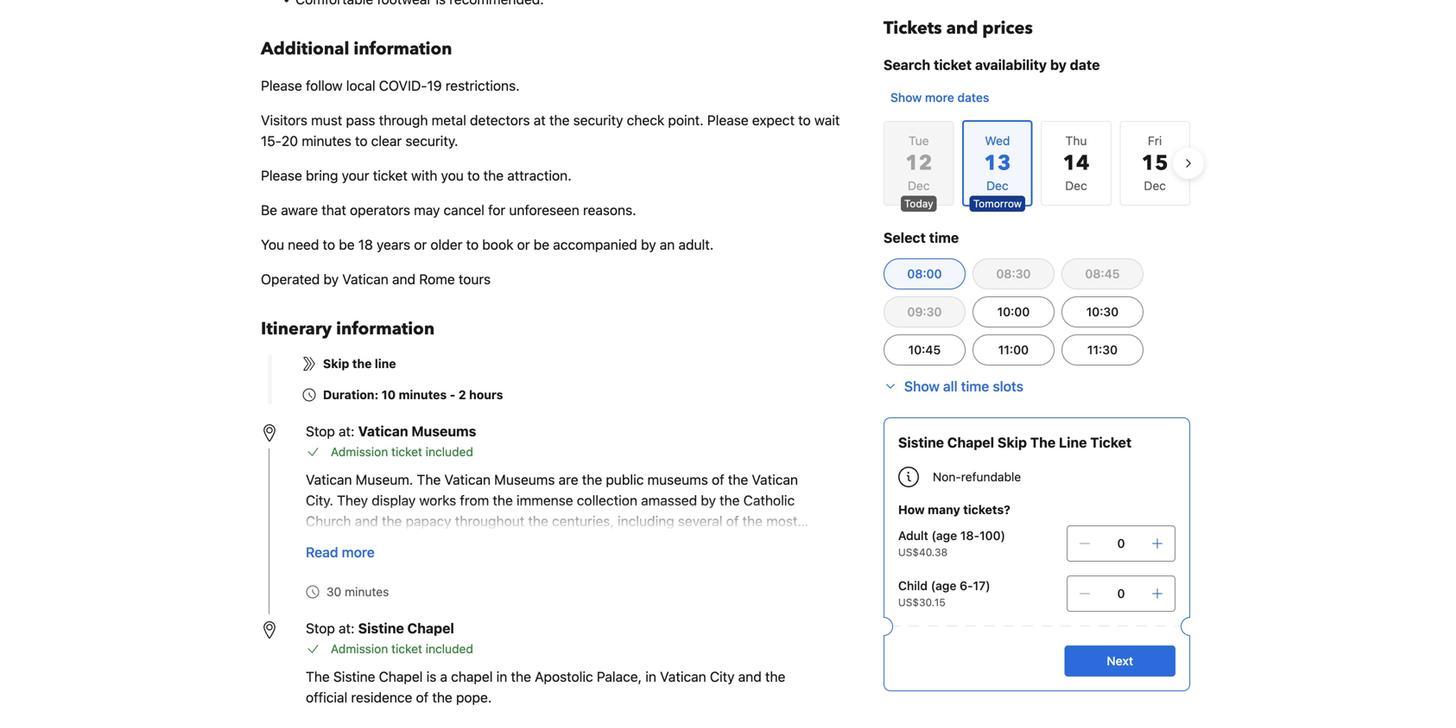 Task type: locate. For each thing, give the bounding box(es) containing it.
2 admission from the top
[[331, 642, 388, 656]]

1 horizontal spatial dec
[[1066, 178, 1088, 193]]

information up covid-
[[354, 37, 452, 61]]

(age left 18-
[[932, 528, 958, 543]]

1 horizontal spatial museums
[[494, 471, 555, 488]]

to left book
[[466, 236, 479, 253]]

chapel up the residence
[[379, 668, 423, 685]]

2 dec from the left
[[1066, 178, 1088, 193]]

0 vertical spatial included
[[426, 445, 473, 459]]

many
[[928, 502, 961, 517]]

(age for child
[[931, 579, 957, 593]]

the right are
[[582, 471, 602, 488]]

most down immense
[[515, 534, 546, 550]]

at: down 30 minutes
[[339, 620, 355, 636]]

dec up today
[[908, 178, 930, 193]]

time right select
[[930, 229, 959, 246]]

dec inside tue 12 dec today
[[908, 178, 930, 193]]

0 vertical spatial information
[[354, 37, 452, 61]]

1 vertical spatial time
[[961, 378, 990, 394]]

show left the all
[[905, 378, 940, 394]]

the up renaissance
[[743, 513, 763, 529]]

1 vertical spatial most
[[515, 534, 546, 550]]

1 at: from the top
[[339, 423, 355, 439]]

the down renowned
[[320, 554, 341, 571]]

stop at: vatican museums
[[306, 423, 477, 439]]

in down renowned
[[306, 554, 317, 571]]

the up official
[[306, 668, 330, 685]]

city.
[[306, 492, 333, 509]]

of down is
[[416, 689, 429, 706]]

more for show
[[925, 90, 955, 105]]

the up works
[[417, 471, 441, 488]]

aware
[[281, 202, 318, 218]]

expect
[[753, 112, 795, 128]]

minutes inside visitors must pass through metal detectors at the security check point. please expect to wait 15-20 minutes to clear security.
[[302, 133, 352, 149]]

1 admission ticket included from the top
[[331, 445, 473, 459]]

in
[[306, 554, 317, 571], [497, 668, 508, 685], [646, 668, 657, 685]]

itinerary
[[261, 317, 332, 341]]

(age inside the adult (age 18-100) us$40.38
[[932, 528, 958, 543]]

more inside 'button'
[[342, 544, 375, 560]]

1 vertical spatial stop
[[306, 620, 335, 636]]

2 at: from the top
[[339, 620, 355, 636]]

0
[[1118, 536, 1126, 550], [1118, 586, 1126, 601]]

admission ticket included
[[331, 445, 473, 459], [331, 642, 473, 656]]

line
[[1059, 434, 1087, 451]]

1 vertical spatial (age
[[931, 579, 957, 593]]

admission for sistine
[[331, 642, 388, 656]]

be
[[339, 236, 355, 253], [534, 236, 550, 253]]

works
[[419, 492, 456, 509]]

15
[[1142, 149, 1169, 178]]

vatican left city
[[660, 668, 707, 685]]

admission down stop at: sistine chapel
[[331, 642, 388, 656]]

1 horizontal spatial be
[[534, 236, 550, 253]]

chapel up non-refundable
[[948, 434, 995, 451]]

dec inside thu 14 dec
[[1066, 178, 1088, 193]]

2 vertical spatial sistine
[[334, 668, 375, 685]]

sistine up non-
[[899, 434, 944, 451]]

admission up museum. at the left of page
[[331, 445, 388, 459]]

20
[[282, 133, 298, 149]]

1 horizontal spatial more
[[925, 90, 955, 105]]

2 admission ticket included from the top
[[331, 642, 473, 656]]

1 horizontal spatial the
[[417, 471, 441, 488]]

2 vertical spatial the
[[306, 668, 330, 685]]

select time
[[884, 229, 959, 246]]

several
[[678, 513, 723, 529]]

0 horizontal spatial be
[[339, 236, 355, 253]]

included for chapel
[[426, 642, 473, 656]]

12
[[906, 149, 933, 178]]

(age left 6-
[[931, 579, 957, 593]]

1 vertical spatial admission ticket included
[[331, 642, 473, 656]]

10:45
[[909, 343, 941, 357]]

2 horizontal spatial dec
[[1144, 178, 1167, 193]]

ticket down stop at: sistine chapel
[[392, 642, 423, 656]]

by
[[1051, 57, 1067, 73], [641, 236, 656, 253], [324, 271, 339, 287], [701, 492, 716, 509]]

admission ticket included down stop at: sistine chapel
[[331, 642, 473, 656]]

itinerary information
[[261, 317, 435, 341]]

or left older
[[414, 236, 427, 253]]

3 dec from the left
[[1144, 178, 1167, 193]]

art
[[800, 534, 818, 550]]

show for show more dates
[[891, 90, 922, 105]]

0 vertical spatial please
[[261, 77, 302, 94]]

2 horizontal spatial in
[[646, 668, 657, 685]]

please right point.
[[708, 112, 749, 128]]

including
[[618, 513, 675, 529]]

region containing 12
[[870, 113, 1205, 213]]

the up catholic
[[728, 471, 749, 488]]

they
[[337, 492, 368, 509]]

the right at
[[550, 112, 570, 128]]

1 included from the top
[[426, 445, 473, 459]]

date
[[1070, 57, 1100, 73]]

1 vertical spatial show
[[905, 378, 940, 394]]

region
[[870, 113, 1205, 213]]

1 vertical spatial sistine
[[358, 620, 404, 636]]

09:30
[[908, 305, 942, 319]]

(age inside child (age 6-17) us$30.15
[[931, 579, 957, 593]]

you
[[441, 167, 464, 184]]

rome
[[419, 271, 455, 287]]

skip up refundable
[[998, 434, 1027, 451]]

and right city
[[739, 668, 762, 685]]

1 vertical spatial skip
[[998, 434, 1027, 451]]

more inside button
[[925, 90, 955, 105]]

stop for stop at: sistine chapel
[[306, 620, 335, 636]]

fri
[[1148, 134, 1163, 148]]

book
[[482, 236, 514, 253]]

0 horizontal spatial more
[[342, 544, 375, 560]]

2 vertical spatial please
[[261, 167, 302, 184]]

0 horizontal spatial or
[[414, 236, 427, 253]]

older
[[431, 236, 463, 253]]

visitors
[[261, 112, 308, 128]]

in right palace,
[[646, 668, 657, 685]]

time inside button
[[961, 378, 990, 394]]

0 vertical spatial admission
[[331, 445, 388, 459]]

restrictions.
[[446, 77, 520, 94]]

vatican up 'city.'
[[306, 471, 352, 488]]

clear
[[371, 133, 402, 149]]

hours
[[469, 388, 503, 402]]

stop down 30
[[306, 620, 335, 636]]

or
[[414, 236, 427, 253], [517, 236, 530, 253]]

08:30
[[997, 267, 1031, 281]]

information for itinerary information
[[336, 317, 435, 341]]

(age
[[932, 528, 958, 543], [931, 579, 957, 593]]

2 included from the top
[[426, 642, 473, 656]]

1 horizontal spatial or
[[517, 236, 530, 253]]

1 vertical spatial at:
[[339, 620, 355, 636]]

and
[[947, 16, 979, 40], [392, 271, 416, 287], [355, 513, 378, 529], [488, 534, 511, 550], [739, 668, 762, 685]]

0 horizontal spatial time
[[930, 229, 959, 246]]

be left 18
[[339, 236, 355, 253]]

more right read
[[342, 544, 375, 560]]

dec inside the fri 15 dec
[[1144, 178, 1167, 193]]

0 for child (age 6-17)
[[1118, 586, 1126, 601]]

bring
[[306, 167, 338, 184]]

2 vertical spatial chapel
[[379, 668, 423, 685]]

additional information
[[261, 37, 452, 61]]

and down they
[[355, 513, 378, 529]]

1 admission from the top
[[331, 445, 388, 459]]

admission ticket included for vatican
[[331, 445, 473, 459]]

information up line
[[336, 317, 435, 341]]

0 vertical spatial skip
[[323, 356, 349, 371]]

display
[[372, 492, 416, 509]]

in right chapel
[[497, 668, 508, 685]]

museums up immense
[[494, 471, 555, 488]]

0 horizontal spatial in
[[306, 554, 317, 571]]

stop at: sistine chapel
[[306, 620, 454, 636]]

the up 'for'
[[484, 167, 504, 184]]

included up the a
[[426, 642, 473, 656]]

1 vertical spatial museums
[[494, 471, 555, 488]]

30 minutes
[[327, 585, 389, 599]]

2 horizontal spatial the
[[1031, 434, 1056, 451]]

0 vertical spatial at:
[[339, 423, 355, 439]]

0 horizontal spatial dec
[[908, 178, 930, 193]]

1 vertical spatial information
[[336, 317, 435, 341]]

1 vertical spatial the
[[417, 471, 441, 488]]

amassed
[[641, 492, 697, 509]]

and left rome at the top left of the page
[[392, 271, 416, 287]]

the left line
[[1031, 434, 1056, 451]]

museums down -
[[412, 423, 477, 439]]

and down throughout
[[488, 534, 511, 550]]

show for show all time slots
[[905, 378, 940, 394]]

or right book
[[517, 236, 530, 253]]

0 vertical spatial 0
[[1118, 536, 1126, 550]]

be aware that operators may cancel for unforeseen reasons.
[[261, 202, 637, 218]]

1 vertical spatial please
[[708, 112, 749, 128]]

6-
[[960, 579, 974, 593]]

the left apostolic
[[511, 668, 531, 685]]

please down 20
[[261, 167, 302, 184]]

1 vertical spatial 0
[[1118, 586, 1126, 601]]

more left dates
[[925, 90, 955, 105]]

1 or from the left
[[414, 236, 427, 253]]

1 vertical spatial more
[[342, 544, 375, 560]]

sistine inside "the sistine chapel is a chapel in the apostolic palace, in vatican city and the official residence of the pope."
[[334, 668, 375, 685]]

minutes left -
[[399, 388, 447, 402]]

1 horizontal spatial most
[[767, 513, 798, 529]]

0 vertical spatial sistine
[[899, 434, 944, 451]]

need
[[288, 236, 319, 253]]

residence
[[351, 689, 413, 706]]

2 stop from the top
[[306, 620, 335, 636]]

the down immense
[[528, 513, 549, 529]]

be down unforeseen
[[534, 236, 550, 253]]

0 vertical spatial museums
[[412, 423, 477, 439]]

the
[[1031, 434, 1056, 451], [417, 471, 441, 488], [306, 668, 330, 685]]

immense
[[517, 492, 573, 509]]

minutes down world.
[[345, 585, 389, 599]]

vatican up catholic
[[752, 471, 798, 488]]

by inside vatican museum. the vatican museums are the public museums of the vatican city. they display works from the immense collection amassed by the catholic church and the papacy throughout the centuries, including several of the most renowned roman sculptures and most important masterpieces of renaissance art in the world.
[[701, 492, 716, 509]]

0 vertical spatial stop
[[306, 423, 335, 439]]

0 vertical spatial most
[[767, 513, 798, 529]]

please inside visitors must pass through metal detectors at the security check point. please expect to wait 15-20 minutes to clear security.
[[708, 112, 749, 128]]

admission ticket included down stop at: vatican museums
[[331, 445, 473, 459]]

0 vertical spatial show
[[891, 90, 922, 105]]

thu
[[1066, 134, 1087, 148]]

additional
[[261, 37, 349, 61]]

1 vertical spatial minutes
[[399, 388, 447, 402]]

show down the search
[[891, 90, 922, 105]]

by up the several
[[701, 492, 716, 509]]

0 vertical spatial (age
[[932, 528, 958, 543]]

dec
[[908, 178, 930, 193], [1066, 178, 1088, 193], [1144, 178, 1167, 193]]

15-
[[261, 133, 282, 149]]

church
[[306, 513, 351, 529]]

1 vertical spatial included
[[426, 642, 473, 656]]

0 horizontal spatial skip
[[323, 356, 349, 371]]

chapel up is
[[408, 620, 454, 636]]

today
[[905, 197, 934, 210]]

select
[[884, 229, 926, 246]]

1 dec from the left
[[908, 178, 930, 193]]

adult.
[[679, 236, 714, 253]]

included
[[426, 445, 473, 459], [426, 642, 473, 656]]

vatican down 18
[[342, 271, 389, 287]]

skip up the duration:
[[323, 356, 349, 371]]

sistine down 30 minutes
[[358, 620, 404, 636]]

1 horizontal spatial time
[[961, 378, 990, 394]]

centuries,
[[552, 513, 614, 529]]

at: for sistine
[[339, 620, 355, 636]]

1 0 from the top
[[1118, 536, 1126, 550]]

sistine chapel skip the line ticket
[[899, 434, 1132, 451]]

museums
[[412, 423, 477, 439], [494, 471, 555, 488]]

dec down 15
[[1144, 178, 1167, 193]]

stop for stop at: vatican museums
[[306, 423, 335, 439]]

child
[[899, 579, 928, 593]]

museums inside vatican museum. the vatican museums are the public museums of the vatican city. they display works from the immense collection amassed by the catholic church and the papacy throughout the centuries, including several of the most renowned roman sculptures and most important masterpieces of renaissance art in the world.
[[494, 471, 555, 488]]

0 horizontal spatial the
[[306, 668, 330, 685]]

museums
[[648, 471, 708, 488]]

2 0 from the top
[[1118, 586, 1126, 601]]

of down the several
[[702, 534, 715, 550]]

information
[[354, 37, 452, 61], [336, 317, 435, 341]]

0 vertical spatial minutes
[[302, 133, 352, 149]]

through
[[379, 112, 428, 128]]

included for museums
[[426, 445, 473, 459]]

please for please bring your ticket with you to the attraction.
[[261, 167, 302, 184]]

2 be from the left
[[534, 236, 550, 253]]

dec down 14
[[1066, 178, 1088, 193]]

1 be from the left
[[339, 236, 355, 253]]

stop down the duration:
[[306, 423, 335, 439]]

most down catholic
[[767, 513, 798, 529]]

0 horizontal spatial museums
[[412, 423, 477, 439]]

0 vertical spatial more
[[925, 90, 955, 105]]

the right city
[[766, 668, 786, 685]]

time right the all
[[961, 378, 990, 394]]

at:
[[339, 423, 355, 439], [339, 620, 355, 636]]

minutes down must
[[302, 133, 352, 149]]

1 stop from the top
[[306, 423, 335, 439]]

0 vertical spatial admission ticket included
[[331, 445, 473, 459]]

at: down the duration:
[[339, 423, 355, 439]]

read more
[[306, 544, 375, 560]]

vatican inside "the sistine chapel is a chapel in the apostolic palace, in vatican city and the official residence of the pope."
[[660, 668, 707, 685]]

sistine up the residence
[[334, 668, 375, 685]]

refundable
[[962, 470, 1022, 484]]

dec for 15
[[1144, 178, 1167, 193]]

included up works
[[426, 445, 473, 459]]

1 vertical spatial admission
[[331, 642, 388, 656]]

0 horizontal spatial most
[[515, 534, 546, 550]]

11:30
[[1088, 343, 1118, 357]]

unforeseen
[[509, 202, 580, 218]]

admission for vatican
[[331, 445, 388, 459]]

please up visitors
[[261, 77, 302, 94]]

of
[[712, 471, 725, 488], [726, 513, 739, 529], [702, 534, 715, 550], [416, 689, 429, 706]]

world.
[[344, 554, 383, 571]]

duration: 10 minutes - 2 hours
[[323, 388, 503, 402]]

0 for adult (age 18-100)
[[1118, 536, 1126, 550]]



Task type: vqa. For each thing, say whether or not it's contained in the screenshot.
Flat-
no



Task type: describe. For each thing, give the bounding box(es) containing it.
thu 14 dec
[[1063, 134, 1090, 193]]

1 vertical spatial chapel
[[408, 620, 454, 636]]

information for additional information
[[354, 37, 452, 61]]

be
[[261, 202, 277, 218]]

and left prices
[[947, 16, 979, 40]]

tours
[[459, 271, 491, 287]]

at
[[534, 112, 546, 128]]

how many tickets?
[[899, 502, 1011, 517]]

the inside visitors must pass through metal detectors at the security check point. please expect to wait 15-20 minutes to clear security.
[[550, 112, 570, 128]]

must
[[311, 112, 342, 128]]

pope.
[[456, 689, 492, 706]]

years
[[377, 236, 411, 253]]

from
[[460, 492, 489, 509]]

ticket
[[1091, 434, 1132, 451]]

important
[[550, 534, 610, 550]]

0 vertical spatial chapel
[[948, 434, 995, 451]]

search
[[884, 57, 931, 73]]

10:30
[[1087, 305, 1119, 319]]

public
[[606, 471, 644, 488]]

visitors must pass through metal detectors at the security check point. please expect to wait 15-20 minutes to clear security.
[[261, 112, 840, 149]]

0 vertical spatial time
[[930, 229, 959, 246]]

catholic
[[744, 492, 795, 509]]

11:00
[[999, 343, 1029, 357]]

next
[[1107, 654, 1134, 668]]

cancel
[[444, 202, 485, 218]]

next button
[[1065, 646, 1176, 677]]

of right the several
[[726, 513, 739, 529]]

how
[[899, 502, 925, 517]]

1 horizontal spatial skip
[[998, 434, 1027, 451]]

18-
[[961, 528, 980, 543]]

tickets?
[[964, 502, 1011, 517]]

operators
[[350, 202, 410, 218]]

sculptures
[[418, 534, 484, 550]]

2 vertical spatial minutes
[[345, 585, 389, 599]]

2 or from the left
[[517, 236, 530, 253]]

tickets
[[884, 16, 942, 40]]

adult
[[899, 528, 929, 543]]

dec for 14
[[1066, 178, 1088, 193]]

ticket down stop at: vatican museums
[[392, 445, 423, 459]]

show all time slots
[[905, 378, 1024, 394]]

tue 12 dec today
[[905, 134, 934, 210]]

city
[[710, 668, 735, 685]]

show all time slots button
[[884, 376, 1024, 397]]

metal
[[432, 112, 467, 128]]

apostolic
[[535, 668, 593, 685]]

to right you
[[467, 167, 480, 184]]

admission ticket included for sistine
[[331, 642, 473, 656]]

19
[[427, 77, 442, 94]]

slots
[[993, 378, 1024, 394]]

non-
[[933, 470, 962, 484]]

in inside vatican museum. the vatican museums are the public museums of the vatican city. they display works from the immense collection amassed by the catholic church and the papacy throughout the centuries, including several of the most renowned roman sculptures and most important masterpieces of renaissance art in the world.
[[306, 554, 317, 571]]

at: for vatican
[[339, 423, 355, 439]]

reasons.
[[583, 202, 637, 218]]

operated by vatican and rome tours
[[261, 271, 491, 287]]

tue
[[909, 134, 929, 148]]

the up "roman"
[[382, 513, 402, 529]]

you
[[261, 236, 284, 253]]

1 horizontal spatial in
[[497, 668, 508, 685]]

the down the a
[[432, 689, 453, 706]]

of inside "the sistine chapel is a chapel in the apostolic palace, in vatican city and the official residence of the pope."
[[416, 689, 429, 706]]

local
[[346, 77, 376, 94]]

renaissance
[[718, 534, 797, 550]]

dates
[[958, 90, 990, 105]]

throughout
[[455, 513, 525, 529]]

wait
[[815, 112, 840, 128]]

please bring your ticket with you to the attraction.
[[261, 167, 572, 184]]

the left line
[[352, 356, 372, 371]]

palace,
[[597, 668, 642, 685]]

an
[[660, 236, 675, 253]]

of right museums
[[712, 471, 725, 488]]

may
[[414, 202, 440, 218]]

the inside "the sistine chapel is a chapel in the apostolic palace, in vatican city and the official residence of the pope."
[[306, 668, 330, 685]]

attraction.
[[508, 167, 572, 184]]

(age for adult
[[932, 528, 958, 543]]

security.
[[406, 133, 458, 149]]

line
[[375, 356, 396, 371]]

10:00
[[998, 305, 1030, 319]]

follow
[[306, 77, 343, 94]]

point.
[[668, 112, 704, 128]]

read more button
[[296, 531, 385, 573]]

the up throughout
[[493, 492, 513, 509]]

chapel inside "the sistine chapel is a chapel in the apostolic palace, in vatican city and the official residence of the pope."
[[379, 668, 423, 685]]

vatican up from
[[445, 471, 491, 488]]

security
[[573, 112, 623, 128]]

ticket left with
[[373, 167, 408, 184]]

collection
[[577, 492, 638, 509]]

masterpieces
[[614, 534, 698, 550]]

to down pass
[[355, 133, 368, 149]]

and inside "the sistine chapel is a chapel in the apostolic palace, in vatican city and the official residence of the pope."
[[739, 668, 762, 685]]

ticket up show more dates
[[934, 57, 972, 73]]

by left an
[[641, 236, 656, 253]]

the up the several
[[720, 492, 740, 509]]

you need to be 18 years or older to book or be accompanied by an adult.
[[261, 236, 714, 253]]

availability
[[975, 57, 1047, 73]]

fri 15 dec
[[1142, 134, 1169, 193]]

dec for 12
[[908, 178, 930, 193]]

vatican down 10
[[358, 423, 408, 439]]

that
[[322, 202, 346, 218]]

operated
[[261, 271, 320, 287]]

to left wait
[[799, 112, 811, 128]]

by left date
[[1051, 57, 1067, 73]]

100)
[[980, 528, 1006, 543]]

14
[[1063, 149, 1090, 178]]

adult (age 18-100) us$40.38
[[899, 528, 1006, 558]]

0 vertical spatial the
[[1031, 434, 1056, 451]]

the inside vatican museum. the vatican museums are the public museums of the vatican city. they display works from the immense collection amassed by the catholic church and the papacy throughout the centuries, including several of the most renowned roman sculptures and most important masterpieces of renaissance art in the world.
[[417, 471, 441, 488]]

2
[[459, 388, 466, 402]]

tickets and prices
[[884, 16, 1033, 40]]

a
[[440, 668, 448, 685]]

more for read
[[342, 544, 375, 560]]

please for please follow local covid-19 restrictions.
[[261, 77, 302, 94]]

duration:
[[323, 388, 379, 402]]

by right operated
[[324, 271, 339, 287]]

check
[[627, 112, 665, 128]]

to right need
[[323, 236, 335, 253]]

-
[[450, 388, 456, 402]]

detectors
[[470, 112, 530, 128]]

official
[[306, 689, 348, 706]]

all
[[944, 378, 958, 394]]



